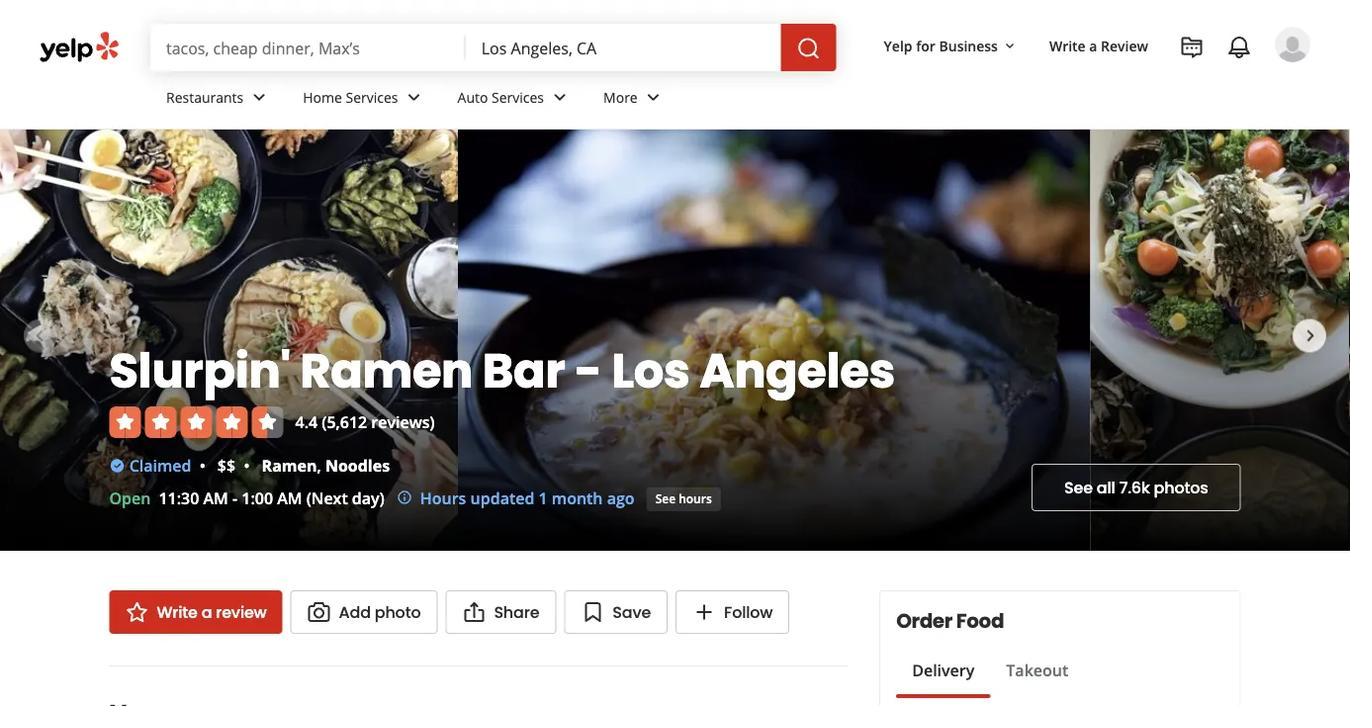Task type: vqa. For each thing, say whether or not it's contained in the screenshot.
Restaurants link
yes



Task type: locate. For each thing, give the bounding box(es) containing it.
24 chevron down v2 image left auto
[[402, 85, 426, 109]]

24 add v2 image
[[693, 600, 716, 624]]

photo of slurpin' ramen bar - los angeles - los angeles, ca, us. this was a bowl of deliciousness. i'll definitely be back. image
[[458, 130, 1091, 551]]

photos
[[1154, 477, 1208, 499]]

a left 'review'
[[201, 601, 212, 623]]

2 24 chevron down v2 image from the left
[[642, 85, 665, 109]]

1 horizontal spatial -
[[575, 337, 602, 404]]

photo of slurpin' ramen bar - los angeles - los angeles, ca, us. image
[[1091, 130, 1350, 551]]

for
[[916, 36, 936, 55]]

am right 1:00 at the left bottom of the page
[[277, 488, 302, 509]]

write for write a review
[[157, 601, 198, 623]]

24 chevron down v2 image inside auto services link
[[548, 85, 572, 109]]

open 11:30 am - 1:00 am (next day)
[[109, 488, 385, 509]]

1 horizontal spatial 24 chevron down v2 image
[[642, 85, 665, 109]]

24 chevron down v2 image
[[402, 85, 426, 109], [548, 85, 572, 109]]

am down $$ at left bottom
[[203, 488, 228, 509]]

- for 1:00
[[232, 488, 238, 509]]

(5,612 reviews) link
[[322, 412, 435, 433]]

1 vertical spatial write
[[157, 601, 198, 623]]

yelp for business
[[884, 36, 998, 55]]

1 24 chevron down v2 image from the left
[[402, 85, 426, 109]]

24 chevron down v2 image for home services
[[402, 85, 426, 109]]

11:30
[[159, 488, 199, 509]]

see all 7.6k photos link
[[1032, 464, 1241, 511]]

0 vertical spatial ramen
[[300, 337, 473, 404]]

1 vertical spatial a
[[201, 601, 212, 623]]

more
[[603, 88, 638, 106]]

None field
[[482, 37, 765, 58]]

0 vertical spatial -
[[575, 337, 602, 404]]

1:00
[[242, 488, 273, 509]]

24 chevron down v2 image inside restaurants link
[[248, 85, 271, 109]]

write for write a review
[[1050, 36, 1086, 55]]

slurpin' ramen bar - los angeles
[[109, 337, 895, 404]]

day)
[[352, 488, 385, 509]]

all
[[1097, 477, 1115, 499]]

None search field
[[150, 24, 840, 71]]

mateo r. image
[[1275, 27, 1311, 62]]

delivery
[[912, 660, 975, 681]]

claimed
[[129, 455, 191, 476]]

a for review
[[1089, 36, 1098, 55]]

see for see all 7.6k photos
[[1064, 477, 1093, 499]]

services
[[346, 88, 398, 106], [492, 88, 544, 106]]

1 24 chevron down v2 image from the left
[[248, 85, 271, 109]]

0 horizontal spatial services
[[346, 88, 398, 106]]

yelp
[[884, 36, 913, 55]]

ramen
[[300, 337, 473, 404], [262, 455, 317, 476]]

0 horizontal spatial write
[[157, 601, 198, 623]]

0 horizontal spatial 24 chevron down v2 image
[[402, 85, 426, 109]]

add photo link
[[290, 591, 438, 634]]

1 vertical spatial -
[[232, 488, 238, 509]]

am
[[203, 488, 228, 509], [277, 488, 302, 509]]

auto services
[[458, 88, 544, 106]]

24 chevron down v2 image
[[248, 85, 271, 109], [642, 85, 665, 109]]

a left review
[[1089, 36, 1098, 55]]

0 horizontal spatial see
[[656, 491, 676, 507]]

0 horizontal spatial a
[[201, 601, 212, 623]]

review
[[1101, 36, 1149, 55]]

ramen , noodles
[[262, 455, 390, 476]]

tab list
[[896, 659, 1084, 698]]

0 vertical spatial write
[[1050, 36, 1086, 55]]

photo of slurpin' ramen bar - los angeles - los angeles, ca, us. slurpin' ramen with appetizers and toppings image
[[0, 130, 458, 551]]

1 horizontal spatial 24 chevron down v2 image
[[548, 85, 572, 109]]

home
[[303, 88, 342, 106]]

see all 7.6k photos
[[1064, 477, 1208, 499]]

see inside see all 7.6k photos link
[[1064, 477, 1093, 499]]

write left review
[[1050, 36, 1086, 55]]

see left all
[[1064, 477, 1093, 499]]

open
[[109, 488, 151, 509]]

- left 1:00 at the left bottom of the page
[[232, 488, 238, 509]]

24 camera v2 image
[[307, 600, 331, 624]]

2 24 chevron down v2 image from the left
[[548, 85, 572, 109]]

1 services from the left
[[346, 88, 398, 106]]

2 services from the left
[[492, 88, 544, 106]]

0 vertical spatial a
[[1089, 36, 1098, 55]]

24 chevron down v2 image inside more "link"
[[642, 85, 665, 109]]

24 chevron down v2 image right more
[[642, 85, 665, 109]]

see hours link
[[647, 488, 721, 511]]

0 horizontal spatial am
[[203, 488, 228, 509]]

delivery tab panel
[[896, 698, 1084, 706]]

- left los
[[575, 337, 602, 404]]

24 save outline v2 image
[[581, 600, 605, 624]]

write right 24 star v2 "image"
[[157, 601, 198, 623]]

services right home
[[346, 88, 398, 106]]

24 chevron down v2 image right restaurants
[[248, 85, 271, 109]]

ramen up (5,612 reviews) link on the bottom of the page
[[300, 337, 473, 404]]

services right auto
[[492, 88, 544, 106]]

24 chevron down v2 image inside the home services link
[[402, 85, 426, 109]]

ramen up 1:00 at the left bottom of the page
[[262, 455, 317, 476]]

1 horizontal spatial a
[[1089, 36, 1098, 55]]

see
[[1064, 477, 1093, 499], [656, 491, 676, 507]]

write inside "user actions" element
[[1050, 36, 1086, 55]]

write
[[1050, 36, 1086, 55], [157, 601, 198, 623]]

home services
[[303, 88, 398, 106]]

a
[[1089, 36, 1098, 55], [201, 601, 212, 623]]

1 horizontal spatial services
[[492, 88, 544, 106]]

16 claim filled v2 image
[[109, 458, 125, 474]]

follow button
[[676, 591, 790, 634]]

- for los
[[575, 337, 602, 404]]

business
[[939, 36, 998, 55]]

1 horizontal spatial see
[[1064, 477, 1093, 499]]

$$
[[217, 455, 236, 476]]

0 horizontal spatial 24 chevron down v2 image
[[248, 85, 271, 109]]

see inside see hours link
[[656, 491, 676, 507]]

see left hours on the bottom right of page
[[656, 491, 676, 507]]

24 chevron down v2 image right auto services
[[548, 85, 572, 109]]

1 horizontal spatial write
[[1050, 36, 1086, 55]]

hours
[[679, 491, 712, 507]]

-
[[575, 337, 602, 404], [232, 488, 238, 509]]

1 horizontal spatial am
[[277, 488, 302, 509]]

1
[[539, 488, 548, 509]]

1 am from the left
[[203, 488, 228, 509]]

,
[[317, 455, 321, 476]]

los
[[612, 337, 690, 404]]

info alert
[[396, 487, 635, 510]]

takeout
[[1006, 660, 1069, 681]]

0 horizontal spatial -
[[232, 488, 238, 509]]

ago
[[607, 488, 635, 509]]



Task type: describe. For each thing, give the bounding box(es) containing it.
7.6k
[[1119, 477, 1150, 499]]

4.4 (5,612 reviews)
[[295, 412, 435, 433]]

share
[[494, 601, 539, 623]]

business categories element
[[150, 71, 1311, 129]]

review
[[216, 601, 267, 623]]

Near text field
[[482, 37, 765, 58]]

updated
[[470, 488, 535, 509]]

write a review link
[[109, 591, 283, 634]]

(5,612
[[322, 412, 367, 433]]

month
[[552, 488, 603, 509]]

restaurants
[[166, 88, 244, 106]]

24 share v2 image
[[462, 600, 486, 624]]

hours updated 1 month ago
[[420, 488, 635, 509]]

ramen link
[[262, 455, 317, 476]]

noodles
[[325, 455, 390, 476]]

search image
[[797, 37, 821, 60]]

see for see hours
[[656, 491, 676, 507]]

hours
[[420, 488, 466, 509]]

4.4 star rating image
[[109, 407, 283, 438]]

24 chevron down v2 image for auto services
[[548, 85, 572, 109]]

add photo
[[339, 601, 421, 623]]

more link
[[588, 71, 681, 129]]

2 am from the left
[[277, 488, 302, 509]]

order
[[896, 607, 953, 635]]

16 chevron down v2 image
[[1002, 38, 1018, 54]]

add
[[339, 601, 371, 623]]

16 info v2 image
[[396, 490, 412, 506]]

order food
[[896, 607, 1004, 635]]

follow
[[724, 601, 773, 623]]

1 vertical spatial ramen
[[262, 455, 317, 476]]

slurpin'
[[109, 337, 290, 404]]

projects image
[[1180, 36, 1204, 59]]

tab list containing delivery
[[896, 659, 1084, 698]]

yelp for business button
[[876, 28, 1026, 63]]

services for auto services
[[492, 88, 544, 106]]

write a review
[[1050, 36, 1149, 55]]

24 chevron down v2 image for restaurants
[[248, 85, 271, 109]]

save button
[[564, 591, 668, 634]]

reviews)
[[371, 412, 435, 433]]

write a review
[[157, 601, 267, 623]]

previous image
[[28, 324, 51, 348]]

24 chevron down v2 image for more
[[642, 85, 665, 109]]

notifications image
[[1228, 36, 1251, 59]]

restaurants link
[[150, 71, 287, 129]]

write a review link
[[1042, 28, 1156, 63]]

4.4
[[295, 412, 318, 433]]

save
[[613, 601, 651, 623]]

angeles
[[700, 337, 895, 404]]

food
[[956, 607, 1004, 635]]

(next
[[306, 488, 348, 509]]

share button
[[446, 591, 556, 634]]

services for home services
[[346, 88, 398, 106]]

next image
[[1299, 324, 1323, 348]]

a for review
[[201, 601, 212, 623]]

see hours
[[656, 491, 712, 507]]

auto services link
[[442, 71, 588, 129]]

home services link
[[287, 71, 442, 129]]

photo
[[375, 601, 421, 623]]

auto
[[458, 88, 488, 106]]

user actions element
[[868, 25, 1338, 146]]

24 star v2 image
[[125, 600, 149, 624]]

noodles link
[[325, 455, 390, 476]]

bar
[[483, 337, 565, 404]]



